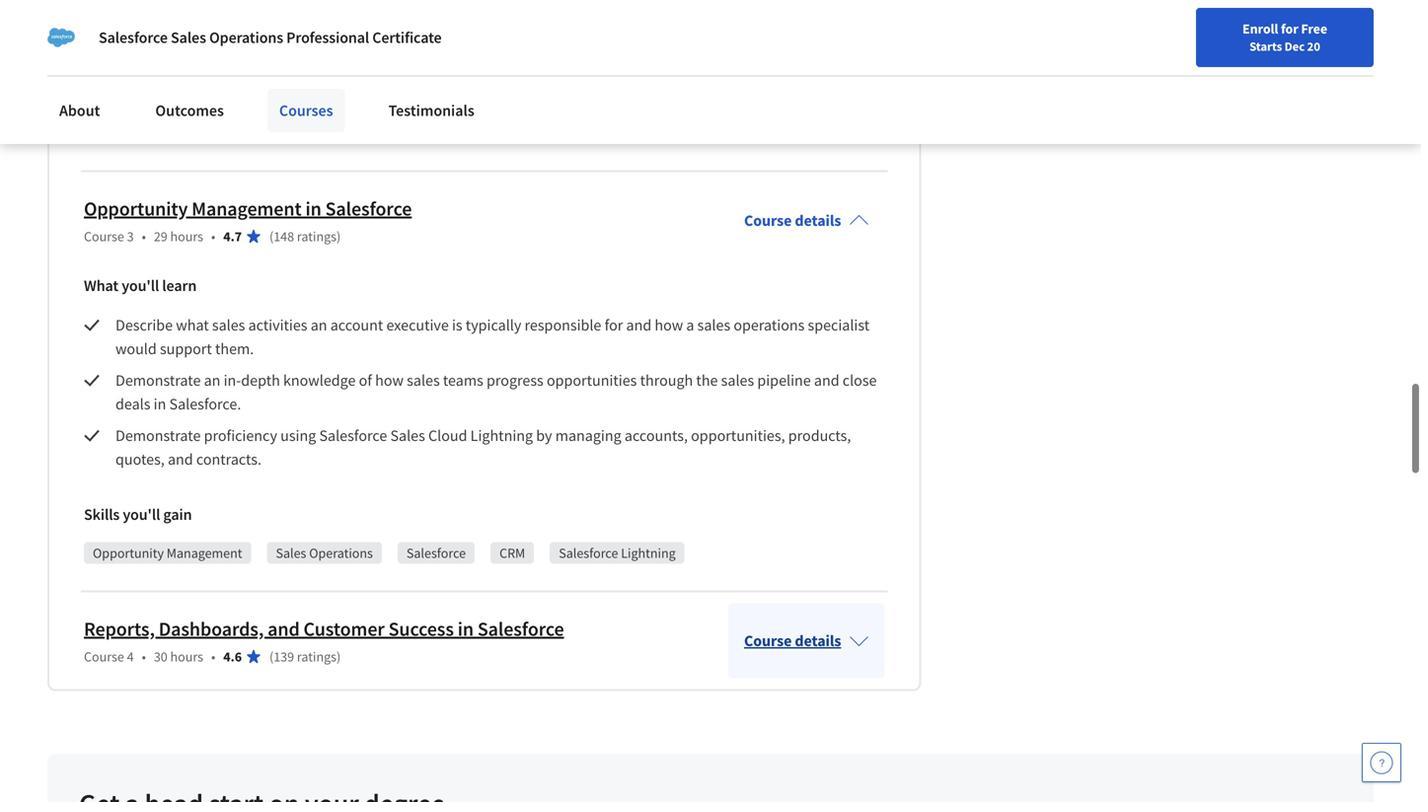 Task type: describe. For each thing, give the bounding box(es) containing it.
how inside demonstrate an in-depth knowledge of how sales teams progress opportunities through the sales pipeline and close deals in salesforce.
[[375, 371, 404, 390]]

cloud
[[428, 426, 467, 446]]

the inside demonstrate an in-depth knowledge of how sales teams progress opportunities through the sales pipeline and close deals in salesforce.
[[696, 371, 718, 390]]

testimonials
[[388, 101, 475, 120]]

courses
[[279, 101, 333, 120]]

about
[[59, 101, 100, 120]]

20
[[1307, 38, 1321, 54]]

details for opportunity management in salesforce
[[795, 211, 841, 230]]

dashboards,
[[159, 617, 264, 642]]

opportunities
[[547, 371, 637, 390]]

outcomes link
[[144, 89, 236, 132]]

0 vertical spatial sales
[[171, 28, 206, 47]]

reports, dashboards, and customer success in salesforce
[[84, 617, 564, 642]]

courses link
[[267, 89, 345, 132]]

course 4 • 30 hours •
[[84, 648, 215, 666]]

for inside enroll for free starts dec 20
[[1281, 20, 1299, 38]]

free
[[1301, 20, 1328, 38]]

quotes,
[[115, 450, 165, 469]]

dec
[[1285, 38, 1305, 54]]

what you'll learn
[[84, 276, 197, 296]]

148
[[274, 227, 294, 245]]

close
[[843, 371, 877, 390]]

0 vertical spatial of
[[720, 29, 733, 49]]

responsible
[[525, 315, 602, 335]]

what
[[84, 276, 119, 296]]

through
[[640, 371, 693, 390]]

of inside demonstrate an in-depth knowledge of how sales teams progress opportunities through the sales pipeline and close deals in salesforce.
[[359, 371, 372, 390]]

proficiency
[[204, 426, 277, 446]]

• right 3
[[142, 227, 146, 245]]

skills you'll gain for salesforce
[[84, 84, 192, 104]]

operations
[[734, 315, 805, 335]]

products,
[[788, 426, 851, 446]]

opportunity management in salesforce link
[[84, 196, 412, 221]]

and up 139
[[268, 617, 300, 642]]

coursera image
[[24, 16, 149, 48]]

salesforce image
[[47, 24, 75, 51]]

sales left teams
[[407, 371, 440, 390]]

success
[[389, 617, 454, 642]]

in inside demonstrate an in-depth knowledge of how sales teams progress opportunities through the sales pipeline and close deals in salesforce.
[[154, 394, 166, 414]]

and inside demonstrate an in-depth knowledge of how sales teams progress opportunities through the sales pipeline and close deals in salesforce.
[[814, 371, 840, 390]]

salesforce down courses
[[223, 124, 283, 142]]

how inside 'describe what sales activities an account executive is typically responsible for and how a sales operations specialist would support them.'
[[655, 315, 683, 335]]

sales operations
[[276, 544, 373, 562]]

reports, dashboards, and customer success in salesforce link
[[84, 617, 564, 642]]

testimonials link
[[377, 89, 486, 132]]

enroll
[[1243, 20, 1279, 38]]

enroll for free starts dec 20
[[1243, 20, 1328, 54]]

course details for reports, dashboards, and customer success in salesforce
[[744, 631, 841, 651]]

contacts
[[521, 29, 577, 49]]

course details button for opportunity management in salesforce
[[728, 183, 885, 258]]

would
[[115, 339, 157, 359]]

salesforce inside demonstrate proficiency using salesforce sales cloud lightning by managing accounts, opportunities, products, quotes, and contracts.
[[319, 426, 387, 446]]

opportunity management
[[93, 544, 242, 562]]

skills you'll gain for opportunity management
[[84, 505, 192, 525]]

customer
[[304, 617, 385, 642]]

and inside 'describe what sales activities an account executive is typically responsible for and how a sales operations specialist would support them.'
[[626, 315, 652, 335]]

an inside 'describe what sales activities an account executive is typically responsible for and how a sales operations specialist would support them.'
[[311, 315, 327, 335]]

crm
[[500, 544, 525, 562]]

demonstrate for demonstrate an in-depth knowledge of how sales teams progress opportunities through the sales pipeline and close deals in salesforce.
[[115, 371, 201, 390]]

0 vertical spatial operations
[[209, 28, 283, 47]]

• right 4
[[142, 648, 146, 666]]

contracts.
[[196, 450, 262, 469]]

managing
[[555, 426, 622, 446]]

29
[[154, 227, 168, 245]]

details for reports, dashboards, and customer success in salesforce
[[795, 631, 841, 651]]

starts
[[1250, 38, 1282, 54]]

• left 4.6
[[211, 648, 215, 666]]

( for dashboards,
[[269, 648, 274, 666]]

management for opportunity management in salesforce
[[192, 196, 302, 221]]

them.
[[215, 339, 254, 359]]

ratings for salesforce
[[297, 227, 337, 245]]

sales left "pipeline"
[[721, 371, 754, 390]]

depth
[[241, 371, 280, 390]]

139
[[274, 648, 294, 666]]

1 horizontal spatial in
[[305, 196, 321, 221]]

import data into salesforce and manage communication with contacts and the qualification of leads.
[[115, 29, 775, 49]]

salesforce right crm
[[559, 544, 618, 562]]

course details button for reports, dashboards, and customer success in salesforce
[[728, 604, 885, 679]]

1 vertical spatial you'll
[[122, 276, 159, 296]]

salesforce right into
[[226, 29, 294, 49]]

sales up them.
[[212, 315, 245, 335]]

ratings for customer
[[297, 648, 337, 666]]

30
[[154, 648, 168, 666]]

outcomes
[[155, 101, 224, 120]]

pipeline
[[757, 371, 811, 390]]

what
[[176, 315, 209, 335]]

4.6
[[223, 648, 242, 666]]

salesforce down crm
[[478, 617, 564, 642]]

knowledge
[[283, 371, 356, 390]]

4
[[127, 648, 134, 666]]

support
[[160, 339, 212, 359]]

gain for opportunity management
[[163, 505, 192, 525]]

lead
[[316, 124, 344, 142]]

typically
[[466, 315, 522, 335]]



Task type: locate. For each thing, give the bounding box(es) containing it.
menu item
[[1044, 20, 1171, 84]]

1 vertical spatial skills you'll gain
[[84, 505, 192, 525]]

hours right 29
[[170, 227, 203, 245]]

and inside demonstrate proficiency using salesforce sales cloud lightning by managing accounts, opportunities, products, quotes, and contracts.
[[168, 450, 193, 469]]

teams
[[443, 371, 483, 390]]

2 horizontal spatial sales
[[390, 426, 425, 446]]

is
[[452, 315, 463, 335]]

hours right 30
[[170, 648, 203, 666]]

skills down the coursera image
[[84, 84, 120, 104]]

an inside demonstrate an in-depth knowledge of how sales teams progress opportunities through the sales pipeline and close deals in salesforce.
[[204, 371, 221, 390]]

about link
[[47, 89, 112, 132]]

accounts,
[[625, 426, 688, 446]]

( 148 ratings )
[[269, 227, 341, 245]]

0 horizontal spatial in
[[154, 394, 166, 414]]

you'll left learn
[[122, 276, 159, 296]]

ratings right 148
[[297, 227, 337, 245]]

1 skills you'll gain from the top
[[84, 84, 192, 104]]

2 course details from the top
[[744, 631, 841, 651]]

0 vertical spatial )
[[337, 227, 341, 245]]

1 horizontal spatial how
[[655, 315, 683, 335]]

1 vertical spatial hours
[[170, 648, 203, 666]]

and left manage in the left top of the page
[[297, 29, 322, 49]]

opportunity for opportunity management in salesforce
[[84, 196, 188, 221]]

operations
[[209, 28, 283, 47], [309, 544, 373, 562]]

management down testimonials
[[347, 124, 423, 142]]

in
[[305, 196, 321, 221], [154, 394, 166, 414], [458, 617, 474, 642]]

operations up the customer
[[309, 544, 373, 562]]

2 vertical spatial in
[[458, 617, 474, 642]]

2 hours from the top
[[170, 648, 203, 666]]

management
[[347, 124, 423, 142], [192, 196, 302, 221], [167, 544, 242, 562]]

activities
[[248, 315, 307, 335]]

1 vertical spatial sales
[[390, 426, 425, 446]]

and left a
[[626, 315, 652, 335]]

hours for management
[[170, 227, 203, 245]]

hours for dashboards,
[[170, 648, 203, 666]]

and right quotes,
[[168, 450, 193, 469]]

4.7
[[223, 227, 242, 245]]

for inside 'describe what sales activities an account executive is typically responsible for and how a sales operations specialist would support them.'
[[605, 315, 623, 335]]

salesforce lightning
[[559, 544, 676, 562]]

leads.
[[736, 29, 775, 49]]

opportunity up 3
[[84, 196, 188, 221]]

2 ) from the top
[[337, 648, 341, 666]]

1 course details from the top
[[744, 211, 841, 230]]

skills
[[84, 84, 120, 104], [84, 505, 120, 525]]

management for opportunity management
[[167, 544, 242, 562]]

skills down quotes,
[[84, 505, 120, 525]]

salesforce left crm
[[407, 544, 466, 562]]

salesforce
[[99, 28, 168, 47], [226, 29, 294, 49], [223, 124, 283, 142], [325, 196, 412, 221], [319, 426, 387, 446], [407, 544, 466, 562], [559, 544, 618, 562], [478, 617, 564, 642]]

2 skills you'll gain from the top
[[84, 505, 192, 525]]

demonstrate for demonstrate proficiency using salesforce sales cloud lightning by managing accounts, opportunities, products, quotes, and contracts.
[[115, 426, 201, 446]]

1 vertical spatial (
[[269, 648, 274, 666]]

1 horizontal spatial sales
[[276, 544, 306, 562]]

1 skills from the top
[[84, 84, 120, 104]]

2 horizontal spatial in
[[458, 617, 474, 642]]

2 course details button from the top
[[728, 604, 885, 679]]

0 horizontal spatial the
[[609, 29, 631, 49]]

opportunity up 'reports,'
[[93, 544, 164, 562]]

) right 148
[[337, 227, 341, 245]]

course details
[[744, 211, 841, 230], [744, 631, 841, 651]]

and right contacts
[[580, 29, 606, 49]]

2 gain from the top
[[163, 505, 192, 525]]

0 vertical spatial the
[[609, 29, 631, 49]]

1 demonstrate from the top
[[115, 371, 201, 390]]

demonstrate inside demonstrate an in-depth knowledge of how sales teams progress opportunities through the sales pipeline and close deals in salesforce.
[[115, 371, 201, 390]]

by
[[536, 426, 552, 446]]

0 vertical spatial how
[[655, 315, 683, 335]]

) down the customer
[[337, 648, 341, 666]]

lead management
[[316, 124, 423, 142]]

the left qualification
[[609, 29, 631, 49]]

sales inside demonstrate proficiency using salesforce sales cloud lightning by managing accounts, opportunities, products, quotes, and contracts.
[[390, 426, 425, 446]]

1 vertical spatial course details
[[744, 631, 841, 651]]

executive
[[386, 315, 449, 335]]

gain
[[163, 84, 192, 104], [163, 505, 192, 525]]

data
[[164, 29, 194, 49]]

deals
[[115, 394, 150, 414]]

) for salesforce
[[337, 227, 341, 245]]

an
[[311, 315, 327, 335], [204, 371, 221, 390]]

course details for opportunity management in salesforce
[[744, 211, 841, 230]]

1 vertical spatial demonstrate
[[115, 426, 201, 446]]

1 ( from the top
[[269, 227, 274, 245]]

salesforce sales operations professional certificate
[[99, 28, 442, 47]]

of
[[720, 29, 733, 49], [359, 371, 372, 390]]

2 vertical spatial management
[[167, 544, 242, 562]]

qualification
[[634, 29, 717, 49]]

1 vertical spatial how
[[375, 371, 404, 390]]

the right through
[[696, 371, 718, 390]]

operations right data
[[209, 28, 283, 47]]

and left close on the top right
[[814, 371, 840, 390]]

of right knowledge
[[359, 371, 372, 390]]

0 vertical spatial for
[[1281, 20, 1299, 38]]

1 horizontal spatial of
[[720, 29, 733, 49]]

0 vertical spatial course details button
[[728, 183, 885, 258]]

1 details from the top
[[795, 211, 841, 230]]

1 vertical spatial for
[[605, 315, 623, 335]]

1 vertical spatial in
[[154, 394, 166, 414]]

1 vertical spatial an
[[204, 371, 221, 390]]

salesforce right using
[[319, 426, 387, 446]]

salesforce.
[[169, 394, 241, 414]]

how left a
[[655, 315, 683, 335]]

0 vertical spatial skills
[[84, 84, 120, 104]]

0 vertical spatial (
[[269, 227, 274, 245]]

describe
[[115, 315, 173, 335]]

you'll for salesforce
[[123, 84, 160, 104]]

0 vertical spatial in
[[305, 196, 321, 221]]

1 gain from the top
[[163, 84, 192, 104]]

•
[[142, 227, 146, 245], [211, 227, 215, 245], [142, 648, 146, 666], [211, 648, 215, 666]]

1 vertical spatial details
[[795, 631, 841, 651]]

0 vertical spatial management
[[347, 124, 423, 142]]

3
[[127, 227, 134, 245]]

describe what sales activities an account executive is typically responsible for and how a sales operations specialist would support them.
[[115, 315, 873, 359]]

2 vertical spatial you'll
[[123, 505, 160, 525]]

skills for salesforce
[[84, 84, 120, 104]]

in-
[[224, 371, 241, 390]]

opportunities,
[[691, 426, 785, 446]]

using
[[280, 426, 316, 446]]

0 vertical spatial demonstrate
[[115, 371, 201, 390]]

management up dashboards,
[[167, 544, 242, 562]]

of left leads.
[[720, 29, 733, 49]]

0 horizontal spatial sales
[[171, 28, 206, 47]]

into
[[197, 29, 223, 49]]

1 vertical spatial opportunity
[[93, 544, 164, 562]]

1 horizontal spatial for
[[1281, 20, 1299, 38]]

1 vertical spatial ratings
[[297, 648, 337, 666]]

0 horizontal spatial lightning
[[471, 426, 533, 446]]

gain down data
[[163, 84, 192, 104]]

with
[[489, 29, 518, 49]]

salesforce up ( 148 ratings )
[[325, 196, 412, 221]]

in up ( 148 ratings )
[[305, 196, 321, 221]]

you'll down import
[[123, 84, 160, 104]]

account
[[330, 315, 383, 335]]

0 horizontal spatial operations
[[209, 28, 283, 47]]

2 vertical spatial sales
[[276, 544, 306, 562]]

1 vertical spatial operations
[[309, 544, 373, 562]]

help center image
[[1370, 751, 1394, 775]]

1 horizontal spatial lightning
[[621, 544, 676, 562]]

2 skills from the top
[[84, 505, 120, 525]]

details
[[795, 211, 841, 230], [795, 631, 841, 651]]

import
[[115, 29, 161, 49]]

( right 4.6
[[269, 648, 274, 666]]

ratings down reports, dashboards, and customer success in salesforce
[[297, 648, 337, 666]]

an left account
[[311, 315, 327, 335]]

0 horizontal spatial for
[[605, 315, 623, 335]]

0 vertical spatial you'll
[[123, 84, 160, 104]]

sales right import
[[171, 28, 206, 47]]

and
[[297, 29, 322, 49], [580, 29, 606, 49], [626, 315, 652, 335], [814, 371, 840, 390], [168, 450, 193, 469], [268, 617, 300, 642]]

certificate
[[372, 28, 442, 47]]

1 vertical spatial gain
[[163, 505, 192, 525]]

specialist
[[808, 315, 870, 335]]

for up dec
[[1281, 20, 1299, 38]]

course 3 • 29 hours •
[[84, 227, 215, 245]]

1 ratings from the top
[[297, 227, 337, 245]]

demonstrate an in-depth knowledge of how sales teams progress opportunities through the sales pipeline and close deals in salesforce.
[[115, 371, 880, 414]]

sales left cloud
[[390, 426, 425, 446]]

2 details from the top
[[795, 631, 841, 651]]

the
[[609, 29, 631, 49], [696, 371, 718, 390]]

for right responsible
[[605, 315, 623, 335]]

2 demonstrate from the top
[[115, 426, 201, 446]]

1 vertical spatial lightning
[[621, 544, 676, 562]]

reports,
[[84, 617, 155, 642]]

( for management
[[269, 227, 274, 245]]

skills you'll gain up opportunity management
[[84, 505, 192, 525]]

sales
[[212, 315, 245, 335], [698, 315, 731, 335], [407, 371, 440, 390], [721, 371, 754, 390]]

2 ratings from the top
[[297, 648, 337, 666]]

opportunity
[[84, 196, 188, 221], [93, 544, 164, 562]]

gain up opportunity management
[[163, 505, 192, 525]]

skills you'll gain down import
[[84, 84, 192, 104]]

( down opportunity management in salesforce
[[269, 227, 274, 245]]

demonstrate inside demonstrate proficiency using salesforce sales cloud lightning by managing accounts, opportunities, products, quotes, and contracts.
[[115, 426, 201, 446]]

professional
[[286, 28, 369, 47]]

opportunity management in salesforce
[[84, 196, 412, 221]]

0 vertical spatial ratings
[[297, 227, 337, 245]]

in right success
[[458, 617, 474, 642]]

1 vertical spatial management
[[192, 196, 302, 221]]

you'll
[[123, 84, 160, 104], [122, 276, 159, 296], [123, 505, 160, 525]]

lightning inside demonstrate proficiency using salesforce sales cloud lightning by managing accounts, opportunities, products, quotes, and contracts.
[[471, 426, 533, 446]]

learn
[[162, 276, 197, 296]]

progress
[[487, 371, 544, 390]]

a
[[686, 315, 694, 335]]

2 ( from the top
[[269, 648, 274, 666]]

salesforce right salesforce icon
[[99, 28, 168, 47]]

an left in-
[[204, 371, 221, 390]]

0 horizontal spatial of
[[359, 371, 372, 390]]

0 vertical spatial gain
[[163, 84, 192, 104]]

1 horizontal spatial the
[[696, 371, 718, 390]]

0 vertical spatial details
[[795, 211, 841, 230]]

sales
[[171, 28, 206, 47], [390, 426, 425, 446], [276, 544, 306, 562]]

skills for opportunity management
[[84, 505, 120, 525]]

( 139 ratings )
[[269, 648, 341, 666]]

you'll up opportunity management
[[123, 505, 160, 525]]

0 vertical spatial an
[[311, 315, 327, 335]]

management up 4.7
[[192, 196, 302, 221]]

manage
[[326, 29, 379, 49]]

demonstrate
[[115, 371, 201, 390], [115, 426, 201, 446]]

1 course details button from the top
[[728, 183, 885, 258]]

in right deals
[[154, 394, 166, 414]]

course details button
[[728, 183, 885, 258], [728, 604, 885, 679]]

• left 4.7
[[211, 227, 215, 245]]

demonstrate up deals
[[115, 371, 201, 390]]

opportunity for opportunity management
[[93, 544, 164, 562]]

0 vertical spatial lightning
[[471, 426, 533, 446]]

1 hours from the top
[[170, 227, 203, 245]]

sales up reports, dashboards, and customer success in salesforce
[[276, 544, 306, 562]]

(
[[269, 227, 274, 245], [269, 648, 274, 666]]

0 vertical spatial course details
[[744, 211, 841, 230]]

) for customer
[[337, 648, 341, 666]]

1 vertical spatial the
[[696, 371, 718, 390]]

gain for salesforce
[[163, 84, 192, 104]]

None search field
[[281, 12, 607, 52]]

communication
[[382, 29, 486, 49]]

1 vertical spatial course details button
[[728, 604, 885, 679]]

1 horizontal spatial operations
[[309, 544, 373, 562]]

1 vertical spatial )
[[337, 648, 341, 666]]

0 horizontal spatial how
[[375, 371, 404, 390]]

how down executive
[[375, 371, 404, 390]]

1 vertical spatial of
[[359, 371, 372, 390]]

0 vertical spatial hours
[[170, 227, 203, 245]]

1 horizontal spatial an
[[311, 315, 327, 335]]

sales right a
[[698, 315, 731, 335]]

0 vertical spatial opportunity
[[84, 196, 188, 221]]

1 ) from the top
[[337, 227, 341, 245]]

0 horizontal spatial an
[[204, 371, 221, 390]]

show notifications image
[[1192, 25, 1216, 48]]

management for lead management
[[347, 124, 423, 142]]

1 vertical spatial skills
[[84, 505, 120, 525]]

skills you'll gain
[[84, 84, 192, 104], [84, 505, 192, 525]]

demonstrate proficiency using salesforce sales cloud lightning by managing accounts, opportunities, products, quotes, and contracts.
[[115, 426, 854, 469]]

0 vertical spatial skills you'll gain
[[84, 84, 192, 104]]

)
[[337, 227, 341, 245], [337, 648, 341, 666]]

demonstrate up quotes,
[[115, 426, 201, 446]]

you'll for opportunity management
[[123, 505, 160, 525]]



Task type: vqa. For each thing, say whether or not it's contained in the screenshot.
HEC Paris IMAGE
no



